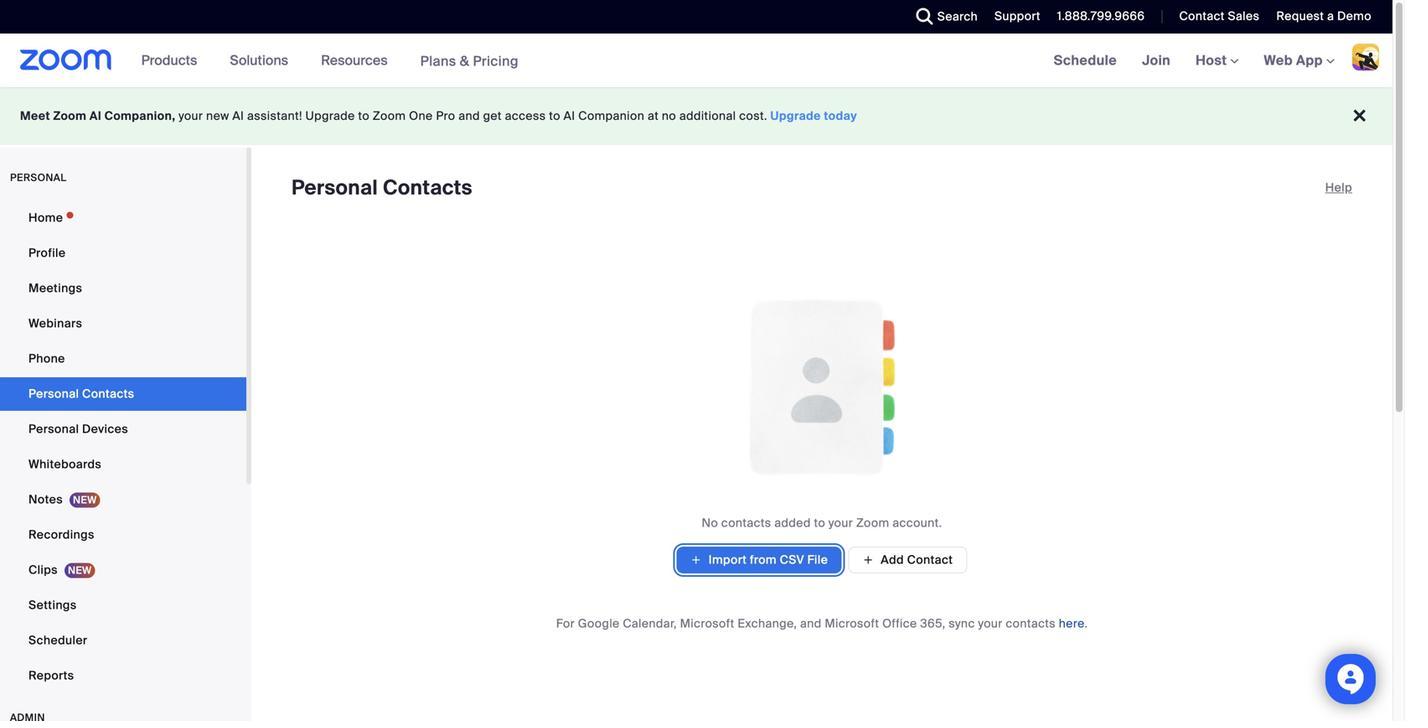Task type: locate. For each thing, give the bounding box(es) containing it.
web app button
[[1265, 52, 1336, 69]]

contact
[[1180, 8, 1226, 24], [908, 552, 953, 568]]

and
[[459, 108, 480, 124], [801, 616, 822, 631]]

0 horizontal spatial contacts
[[722, 515, 772, 531]]

banner
[[0, 34, 1393, 88]]

import
[[709, 552, 747, 568]]

365,
[[921, 616, 946, 631]]

add image left the import
[[691, 552, 702, 568]]

request a demo
[[1277, 8, 1372, 24]]

personal contacts
[[292, 175, 473, 201], [29, 386, 135, 402]]

0 horizontal spatial contacts
[[82, 386, 135, 402]]

to right access
[[549, 108, 561, 124]]

new
[[206, 108, 229, 124]]

0 vertical spatial personal contacts
[[292, 175, 473, 201]]

1 horizontal spatial microsoft
[[825, 616, 880, 631]]

1 horizontal spatial personal contacts
[[292, 175, 473, 201]]

and inside meet zoom ai companion, footer
[[459, 108, 480, 124]]

0 horizontal spatial personal contacts
[[29, 386, 135, 402]]

plans & pricing link
[[421, 52, 519, 70], [421, 52, 519, 70]]

personal contacts down one
[[292, 175, 473, 201]]

0 horizontal spatial your
[[179, 108, 203, 124]]

upgrade
[[306, 108, 355, 124], [771, 108, 821, 124]]

1 horizontal spatial to
[[549, 108, 561, 124]]

2 horizontal spatial ai
[[564, 108, 576, 124]]

0 horizontal spatial microsoft
[[680, 616, 735, 631]]

1 vertical spatial personal contacts
[[29, 386, 135, 402]]

no contacts added to your zoom account.
[[702, 515, 943, 531]]

1 horizontal spatial your
[[829, 515, 854, 531]]

web
[[1265, 52, 1294, 69]]

add image
[[691, 552, 702, 568], [863, 552, 875, 568]]

solutions
[[230, 52, 288, 69]]

1 vertical spatial and
[[801, 616, 822, 631]]

personal menu menu
[[0, 201, 246, 694]]

app
[[1297, 52, 1324, 69]]

1 vertical spatial contacts
[[82, 386, 135, 402]]

zoom right meet
[[53, 108, 87, 124]]

1 vertical spatial your
[[829, 515, 854, 531]]

1 horizontal spatial ai
[[232, 108, 244, 124]]

personal for personal devices link
[[29, 421, 79, 437]]

contact left 'sales'
[[1180, 8, 1226, 24]]

schedule link
[[1042, 34, 1130, 87]]

profile picture image
[[1353, 44, 1380, 70]]

to
[[358, 108, 370, 124], [549, 108, 561, 124], [815, 515, 826, 531]]

one
[[409, 108, 433, 124]]

settings
[[29, 597, 77, 613]]

clips link
[[0, 553, 246, 587]]

add image inside import from csv file button
[[691, 552, 702, 568]]

3 ai from the left
[[564, 108, 576, 124]]

contacts down one
[[383, 175, 473, 201]]

0 horizontal spatial ai
[[90, 108, 101, 124]]

demo
[[1338, 8, 1372, 24]]

2 horizontal spatial your
[[979, 616, 1003, 631]]

contact sales link
[[1167, 0, 1265, 34], [1180, 8, 1260, 24]]

search
[[938, 9, 978, 24]]

your right added
[[829, 515, 854, 531]]

plans & pricing
[[421, 52, 519, 70]]

1 microsoft from the left
[[680, 616, 735, 631]]

your inside meet zoom ai companion, footer
[[179, 108, 203, 124]]

contacts right no
[[722, 515, 772, 531]]

1 horizontal spatial contact
[[1180, 8, 1226, 24]]

2 microsoft from the left
[[825, 616, 880, 631]]

ai left companion,
[[90, 108, 101, 124]]

contacts up devices
[[82, 386, 135, 402]]

zoom logo image
[[20, 49, 112, 70]]

search button
[[904, 0, 983, 34]]

1 horizontal spatial and
[[801, 616, 822, 631]]

your
[[179, 108, 203, 124], [829, 515, 854, 531], [979, 616, 1003, 631]]

resources button
[[321, 34, 395, 87]]

pricing
[[473, 52, 519, 70]]

import from csv file button
[[677, 547, 842, 573]]

1 ai from the left
[[90, 108, 101, 124]]

zoom
[[53, 108, 87, 124], [373, 108, 406, 124], [857, 515, 890, 531]]

add image inside add contact button
[[863, 552, 875, 568]]

ai
[[90, 108, 101, 124], [232, 108, 244, 124], [564, 108, 576, 124]]

to down resources dropdown button
[[358, 108, 370, 124]]

2 ai from the left
[[232, 108, 244, 124]]

microsoft right calendar,
[[680, 616, 735, 631]]

personal contacts inside personal menu menu
[[29, 386, 135, 402]]

your right sync
[[979, 616, 1003, 631]]

upgrade down product information navigation
[[306, 108, 355, 124]]

resources
[[321, 52, 388, 69]]

zoom up add
[[857, 515, 890, 531]]

upgrade today link
[[771, 108, 858, 124]]

1 horizontal spatial upgrade
[[771, 108, 821, 124]]

microsoft left office
[[825, 616, 880, 631]]

0 horizontal spatial and
[[459, 108, 480, 124]]

contact right add
[[908, 552, 953, 568]]

contacts inside personal menu menu
[[82, 386, 135, 402]]

add image for import
[[691, 552, 702, 568]]

no
[[662, 108, 677, 124]]

request a demo link
[[1265, 0, 1393, 34], [1277, 8, 1372, 24]]

phone
[[29, 351, 65, 366]]

from
[[750, 552, 777, 568]]

0 horizontal spatial upgrade
[[306, 108, 355, 124]]

0 horizontal spatial add image
[[691, 552, 702, 568]]

sync
[[949, 616, 976, 631]]

add image left add
[[863, 552, 875, 568]]

personal contacts up personal devices
[[29, 386, 135, 402]]

join link
[[1130, 34, 1184, 87]]

banner containing products
[[0, 34, 1393, 88]]

microsoft
[[680, 616, 735, 631], [825, 616, 880, 631]]

office
[[883, 616, 918, 631]]

upgrade right cost.
[[771, 108, 821, 124]]

zoom left one
[[373, 108, 406, 124]]

1 vertical spatial contact
[[908, 552, 953, 568]]

2 vertical spatial your
[[979, 616, 1003, 631]]

0 vertical spatial and
[[459, 108, 480, 124]]

contacts left the "here" link
[[1006, 616, 1056, 631]]

ai right new
[[232, 108, 244, 124]]

sales
[[1229, 8, 1260, 24]]

and left get
[[459, 108, 480, 124]]

0 horizontal spatial zoom
[[53, 108, 87, 124]]

your left new
[[179, 108, 203, 124]]

and right exchange,
[[801, 616, 822, 631]]

1 vertical spatial personal
[[29, 386, 79, 402]]

personal
[[292, 175, 378, 201], [29, 386, 79, 402], [29, 421, 79, 437]]

contacts
[[722, 515, 772, 531], [1006, 616, 1056, 631]]

add contact button
[[849, 547, 968, 573]]

contact sales
[[1180, 8, 1260, 24]]

0 horizontal spatial contact
[[908, 552, 953, 568]]

reports
[[29, 668, 74, 683]]

recordings link
[[0, 518, 246, 552]]

to right added
[[815, 515, 826, 531]]

0 vertical spatial your
[[179, 108, 203, 124]]

0 vertical spatial contacts
[[383, 175, 473, 201]]

1 horizontal spatial contacts
[[1006, 616, 1056, 631]]

1 horizontal spatial zoom
[[373, 108, 406, 124]]

web app
[[1265, 52, 1324, 69]]

ai left the companion on the left
[[564, 108, 576, 124]]

1.888.799.9666 button
[[1045, 0, 1150, 34], [1058, 8, 1146, 24]]

no
[[702, 515, 719, 531]]

0 horizontal spatial to
[[358, 108, 370, 124]]

devices
[[82, 421, 128, 437]]

1 horizontal spatial add image
[[863, 552, 875, 568]]

personal devices link
[[0, 412, 246, 446]]

account.
[[893, 515, 943, 531]]

add contact
[[881, 552, 953, 568]]

2 vertical spatial personal
[[29, 421, 79, 437]]

contact inside button
[[908, 552, 953, 568]]



Task type: vqa. For each thing, say whether or not it's contained in the screenshot.
1.888.799.9666 button
yes



Task type: describe. For each thing, give the bounding box(es) containing it.
host button
[[1196, 52, 1240, 69]]

solutions button
[[230, 34, 296, 87]]

get
[[483, 108, 502, 124]]

products
[[141, 52, 197, 69]]

google
[[578, 616, 620, 631]]

0 vertical spatial personal
[[292, 175, 378, 201]]

webinars link
[[0, 307, 246, 340]]

meetings navigation
[[1042, 34, 1393, 88]]

scheduler link
[[0, 624, 246, 657]]

your for companion,
[[179, 108, 203, 124]]

join
[[1143, 52, 1171, 69]]

companion,
[[104, 108, 176, 124]]

2 upgrade from the left
[[771, 108, 821, 124]]

assistant!
[[247, 108, 302, 124]]

file
[[808, 552, 829, 568]]

meet
[[20, 108, 50, 124]]

support
[[995, 8, 1041, 24]]

a
[[1328, 8, 1335, 24]]

pro
[[436, 108, 456, 124]]

0 vertical spatial contact
[[1180, 8, 1226, 24]]

help link
[[1326, 174, 1353, 201]]

meetings link
[[0, 272, 246, 305]]

help
[[1326, 180, 1353, 195]]

schedule
[[1054, 52, 1118, 69]]

plans
[[421, 52, 457, 70]]

settings link
[[0, 589, 246, 622]]

.
[[1085, 616, 1088, 631]]

companion
[[579, 108, 645, 124]]

&
[[460, 52, 470, 70]]

1.888.799.9666
[[1058, 8, 1146, 24]]

products button
[[141, 34, 205, 87]]

notes link
[[0, 483, 246, 516]]

profile
[[29, 245, 66, 261]]

profile link
[[0, 236, 246, 270]]

0 vertical spatial contacts
[[722, 515, 772, 531]]

personal devices
[[29, 421, 128, 437]]

personal
[[10, 171, 67, 184]]

home link
[[0, 201, 246, 235]]

access
[[505, 108, 546, 124]]

webinars
[[29, 316, 82, 331]]

recordings
[[29, 527, 95, 542]]

request
[[1277, 8, 1325, 24]]

at
[[648, 108, 659, 124]]

1 horizontal spatial contacts
[[383, 175, 473, 201]]

scheduler
[[29, 633, 88, 648]]

reports link
[[0, 659, 246, 693]]

1 upgrade from the left
[[306, 108, 355, 124]]

2 horizontal spatial zoom
[[857, 515, 890, 531]]

meet zoom ai companion, footer
[[0, 87, 1393, 145]]

phone link
[[0, 342, 246, 376]]

added
[[775, 515, 811, 531]]

whiteboards link
[[0, 448, 246, 481]]

meetings
[[29, 280, 82, 296]]

for google calendar, microsoft exchange, and microsoft office 365, sync your contacts here .
[[556, 616, 1088, 631]]

here
[[1060, 616, 1085, 631]]

calendar,
[[623, 616, 677, 631]]

personal contacts link
[[0, 377, 246, 411]]

personal for personal contacts link on the bottom left of page
[[29, 386, 79, 402]]

additional
[[680, 108, 737, 124]]

today
[[824, 108, 858, 124]]

exchange,
[[738, 616, 798, 631]]

add
[[881, 552, 905, 568]]

add image for add
[[863, 552, 875, 568]]

cost.
[[740, 108, 768, 124]]

whiteboards
[[29, 456, 102, 472]]

for
[[556, 616, 575, 631]]

2 horizontal spatial to
[[815, 515, 826, 531]]

csv
[[780, 552, 805, 568]]

meet zoom ai companion, your new ai assistant! upgrade to zoom one pro and get access to ai companion at no additional cost. upgrade today
[[20, 108, 858, 124]]

notes
[[29, 492, 63, 507]]

home
[[29, 210, 63, 226]]

import from csv file
[[709, 552, 829, 568]]

your for to
[[829, 515, 854, 531]]

clips
[[29, 562, 58, 578]]

here link
[[1060, 616, 1085, 631]]

1 vertical spatial contacts
[[1006, 616, 1056, 631]]

host
[[1196, 52, 1231, 69]]

product information navigation
[[129, 34, 531, 88]]



